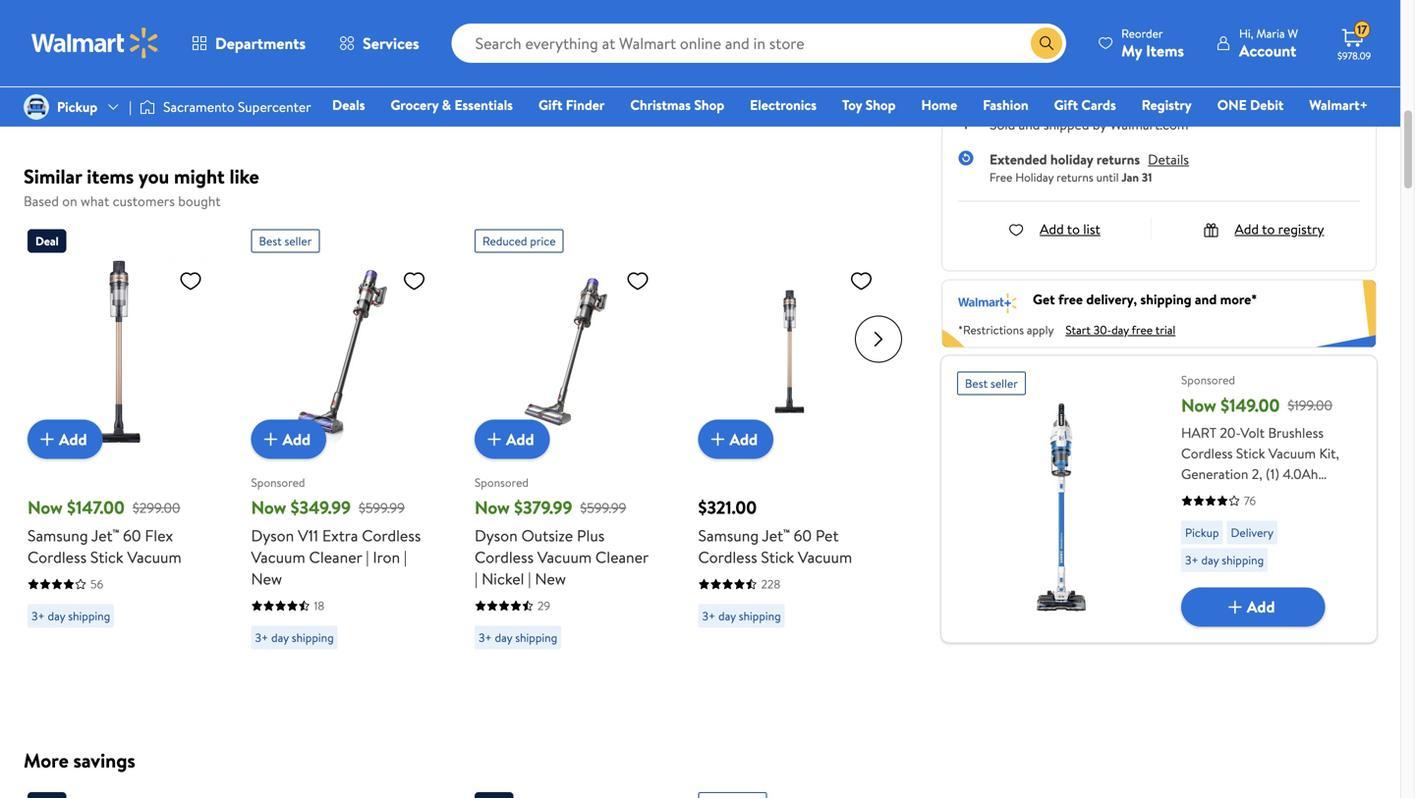 Task type: vqa. For each thing, say whether or not it's contained in the screenshot.
no payment method added
no



Task type: describe. For each thing, give the bounding box(es) containing it.
best seller for add to cart icon
[[965, 375, 1018, 392]]

vacuum inside now $147.00 $299.00 samsung jet™ 60 flex cordless stick vacuum
[[127, 547, 182, 568]]

get
[[1033, 290, 1055, 309]]

add to registry
[[1235, 220, 1324, 239]]

battery
[[1253, 485, 1298, 504]]

now for $149.00
[[1181, 393, 1216, 418]]

kit,
[[1319, 444, 1339, 463]]

grocery & essentials
[[391, 95, 513, 114]]

| left iron
[[366, 547, 369, 568]]

sacramento, 95829 change
[[958, 38, 1128, 57]]

power type
[[39, 29, 106, 48]]

*restrictions apply
[[958, 322, 1054, 338]]

add button for dyson v11 extra cordless vacuum cleaner | iron | new image
[[251, 420, 326, 459]]

sacramento,
[[958, 38, 1033, 57]]

60 inside now $147.00 $299.00 samsung jet™ 60 flex cordless stick vacuum
[[123, 525, 141, 547]]

services
[[363, 32, 419, 54]]

shipping down 56
[[68, 608, 110, 625]]

change button
[[1082, 38, 1128, 57]]

customers
[[113, 192, 175, 211]]

add left 'registry'
[[1235, 220, 1259, 239]]

1 horizontal spatial returns
[[1097, 150, 1140, 169]]

sponsored now $349.99 $599.99 dyson v11 extra cordless vacuum cleaner | iron | new
[[251, 475, 421, 590]]

| right nickel
[[528, 568, 531, 590]]

one debit link
[[1208, 94, 1293, 115]]

sacramento supercenter
[[163, 97, 311, 116]]

iron
[[373, 547, 400, 568]]

product group containing now $147.00
[[28, 222, 210, 708]]

delivery
[[1231, 525, 1274, 541]]

add to registry button
[[1203, 220, 1324, 239]]

dyson v11 extra cordless vacuum cleaner | iron | new image
[[251, 261, 434, 444]]

walmart+ link
[[1300, 94, 1377, 115]]

0 vertical spatial pickup
[[57, 97, 98, 116]]

 image for sacramento supercenter
[[140, 97, 155, 117]]

account
[[1239, 40, 1296, 61]]

cordless
[[516, 29, 565, 48]]

4 add to cart image from the left
[[706, 428, 730, 452]]

$349.99
[[291, 496, 351, 520]]

$599.99 for $379.99
[[580, 498, 626, 518]]

3+ day shipping down 18
[[255, 630, 334, 647]]

on
[[62, 192, 77, 211]]

sold
[[990, 115, 1015, 134]]

sold and shipped by walmart.com
[[990, 115, 1188, 134]]

3+ day shipping down 228
[[702, 608, 781, 625]]

new for now $379.99
[[535, 568, 566, 590]]

type inside carpet filter type
[[75, 79, 102, 98]]

shop for christmas shop
[[694, 95, 724, 114]]

add to cart image for reduced price
[[483, 428, 506, 452]]

gift cards link
[[1045, 94, 1125, 115]]

search icon image
[[1039, 35, 1055, 51]]

like
[[229, 163, 259, 190]]

nickel
[[482, 568, 524, 590]]

until
[[1096, 169, 1119, 186]]

rechargeable batteries recommended surface
[[39, 29, 329, 73]]

more
[[24, 747, 69, 775]]

| right iron
[[404, 547, 407, 568]]

| left nickel
[[475, 568, 478, 590]]

&
[[442, 95, 451, 114]]

gift cards
[[1054, 95, 1116, 114]]

to for list
[[1067, 220, 1080, 239]]

dyson outsize plus cordless vacuum cleaner | nickel | new image
[[475, 261, 657, 444]]

toy shop link
[[833, 94, 905, 115]]

lithium-
[[1181, 485, 1231, 504]]

add button for dyson outsize plus cordless vacuum cleaner | nickel | new image
[[475, 420, 550, 459]]

is cordless
[[503, 29, 565, 48]]

*restrictions
[[958, 322, 1024, 338]]

deal
[[35, 233, 59, 250]]

shipping down 228
[[739, 608, 781, 625]]

$299.00
[[133, 498, 180, 518]]

add button inside now $149.00 group
[[1181, 588, 1325, 627]]

my
[[1121, 40, 1142, 61]]

extended holiday returns details free holiday returns until jan 31
[[990, 150, 1189, 186]]

fashion link
[[974, 94, 1037, 115]]

best for add to cart icon
[[965, 375, 988, 392]]

walmart image
[[31, 28, 159, 59]]

stick inside $321.00 samsung jet™ 60 pet cordless stick vacuum
[[761, 547, 794, 568]]

60 inside $321.00 samsung jet™ 60 pet cordless stick vacuum
[[793, 525, 812, 547]]

shipping inside banner
[[1140, 290, 1192, 309]]

hi, maria w account
[[1239, 25, 1298, 61]]

| down recommended
[[129, 97, 132, 116]]

add for add to cart image related to reduced price
[[506, 429, 534, 450]]

registry link
[[1133, 94, 1201, 115]]

vacuum inside "sponsored now $379.99 $599.99 dyson outsize plus cordless vacuum cleaner | nickel | new"
[[537, 547, 592, 568]]

cordless inside the sponsored now $149.00 $199.00 hart 20-volt brushless cordless stick vacuum kit, generation 2, (1) 4.0ah lithium-ion battery
[[1181, 444, 1233, 463]]

76
[[1244, 493, 1256, 509]]

$379.99
[[514, 496, 572, 520]]

new for now $349.99
[[251, 568, 282, 590]]

start
[[1066, 322, 1091, 338]]

$321.00 samsung jet™ 60 pet cordless stick vacuum
[[698, 496, 852, 568]]

Search search field
[[452, 24, 1066, 63]]

electronics link
[[741, 94, 826, 115]]

finder
[[566, 95, 605, 114]]

hart 20-volt brushless cordless stick vacuum kit, generation 2, (1) 4.0ah lithium-ion battery image
[[957, 403, 1165, 612]]

reorder my items
[[1121, 25, 1184, 61]]

rechargeable
[[192, 29, 273, 48]]

carpet
[[192, 54, 234, 73]]

departments
[[215, 32, 306, 54]]

dyson for $349.99
[[251, 525, 294, 547]]

services button
[[322, 20, 436, 67]]

lbs
[[605, 79, 621, 98]]

samsung inside now $147.00 $299.00 samsung jet™ 60 flex cordless stick vacuum
[[28, 525, 88, 547]]

hepa
[[192, 79, 227, 98]]

grocery
[[391, 95, 439, 114]]

shipped
[[1043, 115, 1089, 134]]

gift for gift finder
[[538, 95, 563, 114]]

debit
[[1250, 95, 1284, 114]]

trial
[[1155, 322, 1176, 338]]

sponsored for $379.99
[[475, 475, 529, 491]]

and inside banner
[[1195, 290, 1217, 309]]

$321.00
[[698, 496, 757, 520]]

capacity
[[503, 54, 556, 73]]

0.2
[[581, 54, 598, 73]]

cordless for $379.99
[[475, 547, 534, 568]]

stick inside now $147.00 $299.00 samsung jet™ 60 flex cordless stick vacuum
[[90, 547, 124, 568]]

plus
[[577, 525, 605, 547]]

list
[[1083, 220, 1100, 239]]

samsung jet™ 60 pet cordless stick vacuum image
[[698, 261, 881, 444]]

w
[[1288, 25, 1298, 42]]

shop for toy shop
[[865, 95, 896, 114]]

similar
[[24, 163, 82, 190]]

bought
[[178, 192, 221, 211]]

cleaner for $349.99
[[309, 547, 362, 568]]

vacuum inside $321.00 samsung jet™ 60 pet cordless stick vacuum
[[798, 547, 852, 568]]

batteries
[[276, 29, 329, 48]]

departments button
[[175, 20, 322, 67]]

now for $379.99
[[475, 496, 510, 520]]

home link
[[912, 94, 966, 115]]

56
[[90, 576, 103, 593]]

walmart.com
[[1110, 115, 1188, 134]]

apply
[[1027, 322, 1054, 338]]

4.0ah
[[1283, 465, 1318, 484]]

product group containing now $349.99
[[251, 222, 434, 708]]



Task type: locate. For each thing, give the bounding box(es) containing it.
0 horizontal spatial best seller
[[259, 233, 312, 250]]

seller inside now $149.00 group
[[991, 375, 1018, 392]]

2 new from the left
[[535, 568, 566, 590]]

christmas
[[630, 95, 691, 114]]

0 horizontal spatial free
[[1058, 290, 1083, 309]]

shipping
[[1140, 290, 1192, 309], [1222, 552, 1264, 569], [68, 608, 110, 625], [739, 608, 781, 625], [292, 630, 334, 647], [515, 630, 557, 647]]

1 horizontal spatial  image
[[140, 97, 155, 117]]

1 vertical spatial free
[[1132, 322, 1153, 338]]

samsung down $321.00
[[698, 525, 759, 547]]

1 horizontal spatial samsung
[[698, 525, 759, 547]]

0 horizontal spatial cleaner
[[309, 547, 362, 568]]

 image
[[24, 94, 49, 120], [140, 97, 155, 117]]

0 horizontal spatial pickup
[[57, 97, 98, 116]]

christmas shop link
[[621, 94, 733, 115]]

1 product group from the left
[[28, 222, 210, 708]]

dyson left v11
[[251, 525, 294, 547]]

18
[[314, 598, 324, 615]]

to left 'registry'
[[1262, 220, 1275, 239]]

get free delivery, shipping and more* banner
[[941, 280, 1377, 348]]

get free delivery, shipping and more*
[[1033, 290, 1257, 309]]

4 product group from the left
[[698, 222, 881, 708]]

cards
[[1081, 95, 1116, 114]]

60 left pet
[[793, 525, 812, 547]]

cordless for $299.00
[[28, 547, 87, 568]]

1 horizontal spatial cleaner
[[595, 547, 648, 568]]

details
[[1148, 150, 1189, 169]]

vacuum
[[1268, 444, 1316, 463], [127, 547, 182, 568], [251, 547, 305, 568], [537, 547, 592, 568], [798, 547, 852, 568]]

supercenter
[[238, 97, 311, 116]]

start 30-day free trial
[[1066, 322, 1176, 338]]

now left $147.00
[[28, 496, 63, 520]]

y capacity
[[503, 29, 588, 73]]

cordless inside now $147.00 $299.00 samsung jet™ 60 flex cordless stick vacuum
[[28, 547, 87, 568]]

add to cart image for deal
[[35, 428, 59, 452]]

2 samsung from the left
[[698, 525, 759, 547]]

0 horizontal spatial 60
[[123, 525, 141, 547]]

registry
[[1142, 95, 1192, 114]]

$599.99 for $349.99
[[359, 498, 405, 518]]

cordless inside $321.00 samsung jet™ 60 pet cordless stick vacuum
[[698, 547, 757, 568]]

day inside get free delivery, shipping and more* banner
[[1111, 322, 1129, 338]]

jet™ inside $321.00 samsung jet™ 60 pet cordless stick vacuum
[[762, 525, 790, 547]]

jet™ inside now $147.00 $299.00 samsung jet™ 60 flex cordless stick vacuum
[[91, 525, 119, 547]]

add button for samsung jet™ 60 pet cordless stick vacuum image
[[698, 420, 773, 459]]

type down recommended
[[75, 79, 102, 98]]

add button up "$379.99"
[[475, 420, 550, 459]]

add down the delivery
[[1247, 597, 1275, 618]]

0 horizontal spatial returns
[[1057, 169, 1093, 186]]

weight
[[503, 79, 546, 98]]

$978.09
[[1337, 49, 1371, 62]]

details button
[[1148, 150, 1189, 169]]

best for add to cart image related to best seller
[[259, 233, 282, 250]]

1 horizontal spatial shop
[[865, 95, 896, 114]]

add button for samsung jet™ 60 flex cordless stick vacuum image at the left
[[28, 420, 103, 459]]

ion
[[1231, 485, 1249, 504]]

cleaner inside "sponsored now $379.99 $599.99 dyson outsize plus cordless vacuum cleaner | nickel | new"
[[595, 547, 648, 568]]

now for $349.99
[[251, 496, 286, 520]]

sponsored now $149.00 $199.00 hart 20-volt brushless cordless stick vacuum kit, generation 2, (1) 4.0ah lithium-ion battery
[[1181, 372, 1339, 504]]

extended
[[990, 150, 1047, 169]]

0 horizontal spatial sponsored
[[251, 475, 305, 491]]

0.2 gal weight
[[503, 54, 619, 98]]

sponsored up $149.00
[[1181, 372, 1235, 388]]

add button up $321.00
[[698, 420, 773, 459]]

add left list
[[1040, 220, 1064, 239]]

add to favorites list, samsung jet™ 60 flex cordless stick vacuum image
[[179, 269, 202, 293]]

seller for add to cart image related to best seller
[[284, 233, 312, 250]]

$599.99 up iron
[[359, 498, 405, 518]]

free
[[990, 169, 1013, 186]]

1 vertical spatial pickup
[[1185, 525, 1219, 541]]

add to list button
[[1008, 220, 1100, 239]]

returns left 31
[[1097, 150, 1140, 169]]

add to cart image for best seller
[[259, 428, 283, 452]]

add button up $147.00
[[28, 420, 103, 459]]

add to favorites list, dyson v11 extra cordless vacuum cleaner | iron | new image
[[402, 269, 426, 293]]

30-
[[1094, 322, 1112, 338]]

3+ inside now $149.00 group
[[1185, 552, 1199, 569]]

one debit
[[1217, 95, 1284, 114]]

stick
[[1236, 444, 1265, 463], [90, 547, 124, 568], [761, 547, 794, 568]]

Walmart Site-Wide search field
[[452, 24, 1066, 63]]

2 shop from the left
[[865, 95, 896, 114]]

day inside now $149.00 group
[[1201, 552, 1219, 569]]

hi,
[[1239, 25, 1253, 42]]

$599.99 inside "sponsored now $379.99 $599.99 dyson outsize plus cordless vacuum cleaner | nickel | new"
[[580, 498, 626, 518]]

stick up 56
[[90, 547, 124, 568]]

might
[[174, 163, 225, 190]]

1 horizontal spatial seller
[[991, 375, 1018, 392]]

reduced price
[[483, 233, 556, 250]]

add to cart image
[[1223, 596, 1247, 619]]

1 horizontal spatial pickup
[[1185, 525, 1219, 541]]

now inside "sponsored now $379.99 $599.99 dyson outsize plus cordless vacuum cleaner | nickel | new"
[[475, 496, 510, 520]]

hart
[[1181, 423, 1217, 443]]

y
[[581, 29, 588, 48]]

2 horizontal spatial sponsored
[[1181, 372, 1235, 388]]

1 horizontal spatial sponsored
[[475, 475, 529, 491]]

add inside now $149.00 group
[[1247, 597, 1275, 618]]

1 horizontal spatial 60
[[793, 525, 812, 547]]

shipping down 18
[[292, 630, 334, 647]]

items
[[1146, 40, 1184, 61]]

add button up $349.99
[[251, 420, 326, 459]]

items
[[87, 163, 134, 190]]

2 cleaner from the left
[[595, 547, 648, 568]]

1 horizontal spatial gift
[[1054, 95, 1078, 114]]

0 horizontal spatial new
[[251, 568, 282, 590]]

0 horizontal spatial gift
[[538, 95, 563, 114]]

best seller down *restrictions
[[965, 375, 1018, 392]]

cordless down "$379.99"
[[475, 547, 534, 568]]

pickup down lithium-
[[1185, 525, 1219, 541]]

samsung down $147.00
[[28, 525, 88, 547]]

now left "$379.99"
[[475, 496, 510, 520]]

gift for gift cards
[[1054, 95, 1078, 114]]

3+ day shipping down 29
[[479, 630, 557, 647]]

now left $349.99
[[251, 496, 286, 520]]

vacuum inside the sponsored now $149.00 $199.00 hart 20-volt brushless cordless stick vacuum kit, generation 2, (1) 4.0ah lithium-ion battery
[[1268, 444, 1316, 463]]

registry
[[1278, 220, 1324, 239]]

vacuum inside sponsored now $349.99 $599.99 dyson v11 extra cordless vacuum cleaner | iron | new
[[251, 547, 305, 568]]

2 to from the left
[[1262, 220, 1275, 239]]

shop right christmas
[[694, 95, 724, 114]]

0 horizontal spatial  image
[[24, 94, 49, 120]]

sponsored
[[1181, 372, 1235, 388], [251, 475, 305, 491], [475, 475, 529, 491]]

2 $599.99 from the left
[[580, 498, 626, 518]]

add up $147.00
[[59, 429, 87, 450]]

2 horizontal spatial stick
[[1236, 444, 1265, 463]]

cordless
[[1181, 444, 1233, 463], [362, 525, 421, 547], [28, 547, 87, 568], [475, 547, 534, 568], [698, 547, 757, 568]]

best
[[259, 233, 282, 250], [965, 375, 988, 392]]

best seller inside now $149.00 group
[[965, 375, 1018, 392]]

1 to from the left
[[1067, 220, 1080, 239]]

add for add to cart image related to best seller
[[283, 429, 311, 450]]

pickup
[[57, 97, 98, 116], [1185, 525, 1219, 541]]

sacramento
[[163, 97, 234, 116]]

day
[[1111, 322, 1129, 338], [1201, 552, 1219, 569], [48, 608, 65, 625], [718, 608, 736, 625], [271, 630, 289, 647], [495, 630, 512, 647]]

best inside now $149.00 group
[[965, 375, 988, 392]]

samsung jet™ 60 flex cordless stick vacuum image
[[28, 261, 210, 444]]

stick down volt
[[1236, 444, 1265, 463]]

surface
[[132, 54, 176, 73]]

grocery & essentials link
[[382, 94, 522, 115]]

0 vertical spatial best seller
[[259, 233, 312, 250]]

to left list
[[1067, 220, 1080, 239]]

95829
[[1037, 38, 1075, 57]]

returns left until
[[1057, 169, 1093, 186]]

1 horizontal spatial best
[[965, 375, 988, 392]]

jan
[[1122, 169, 1139, 186]]

now
[[1181, 393, 1216, 418], [28, 496, 63, 520], [251, 496, 286, 520], [475, 496, 510, 520]]

2 add to cart image from the left
[[259, 428, 283, 452]]

product group
[[28, 222, 210, 708], [251, 222, 434, 708], [475, 222, 657, 708], [698, 222, 881, 708]]

0 horizontal spatial and
[[1019, 115, 1040, 134]]

cordless for $349.99
[[362, 525, 421, 547]]

dyson
[[251, 525, 294, 547], [475, 525, 518, 547]]

add up $349.99
[[283, 429, 311, 450]]

now inside sponsored now $349.99 $599.99 dyson v11 extra cordless vacuum cleaner | iron | new
[[251, 496, 286, 520]]

3 add to cart image from the left
[[483, 428, 506, 452]]

add to cart image
[[35, 428, 59, 452], [259, 428, 283, 452], [483, 428, 506, 452], [706, 428, 730, 452]]

2 60 from the left
[[793, 525, 812, 547]]

maria
[[1256, 25, 1285, 42]]

1 horizontal spatial free
[[1132, 322, 1153, 338]]

3+ day shipping down 56
[[31, 608, 110, 625]]

home
[[921, 95, 957, 114]]

0 horizontal spatial samsung
[[28, 525, 88, 547]]

product group containing $321.00
[[698, 222, 881, 708]]

seller
[[284, 233, 312, 250], [991, 375, 1018, 392]]

1 $599.99 from the left
[[359, 498, 405, 518]]

dyson for $379.99
[[475, 525, 518, 547]]

add to list
[[1040, 220, 1100, 239]]

samsung inside $321.00 samsung jet™ 60 pet cordless stick vacuum
[[698, 525, 759, 547]]

0 vertical spatial best
[[259, 233, 282, 250]]

one
[[1217, 95, 1247, 114]]

sponsored up "$379.99"
[[475, 475, 529, 491]]

stick inside the sponsored now $149.00 $199.00 hart 20-volt brushless cordless stick vacuum kit, generation 2, (1) 4.0ah lithium-ion battery
[[1236, 444, 1265, 463]]

now up the hart
[[1181, 393, 1216, 418]]

2 jet™ from the left
[[762, 525, 790, 547]]

walmart plus image
[[958, 290, 1017, 313]]

1 vertical spatial seller
[[991, 375, 1018, 392]]

and right sold
[[1019, 115, 1040, 134]]

60 left "flex"
[[123, 525, 141, 547]]

 image for pickup
[[24, 94, 49, 120]]

1 horizontal spatial stick
[[761, 547, 794, 568]]

now inside now $147.00 $299.00 samsung jet™ 60 flex cordless stick vacuum
[[28, 496, 63, 520]]

add up "$379.99"
[[506, 429, 534, 450]]

cordless up generation
[[1181, 444, 1233, 463]]

sponsored inside "sponsored now $379.99 $599.99 dyson outsize plus cordless vacuum cleaner | nickel | new"
[[475, 475, 529, 491]]

stick up 228
[[761, 547, 794, 568]]

shipping down 29
[[515, 630, 557, 647]]

$599.99 up plus
[[580, 498, 626, 518]]

free left trial
[[1132, 322, 1153, 338]]

type up recommended
[[79, 29, 106, 48]]

toy
[[842, 95, 862, 114]]

add up $321.00
[[730, 429, 758, 450]]

1 horizontal spatial new
[[535, 568, 566, 590]]

reorder
[[1121, 25, 1163, 42]]

1 horizontal spatial jet™
[[762, 525, 790, 547]]

add button down the delivery
[[1181, 588, 1325, 627]]

dyson inside "sponsored now $379.99 $599.99 dyson outsize plus cordless vacuum cleaner | nickel | new"
[[475, 525, 518, 547]]

0 vertical spatial seller
[[284, 233, 312, 250]]

pickup down recommended
[[57, 97, 98, 116]]

fashion
[[983, 95, 1028, 114]]

cleaner right outsize
[[595, 547, 648, 568]]

cordless inside sponsored now $349.99 $599.99 dyson v11 extra cordless vacuum cleaner | iron | new
[[362, 525, 421, 547]]

add to favorites list, dyson outsize plus cordless vacuum cleaner | nickel | new image
[[626, 269, 650, 293]]

0 vertical spatial type
[[79, 29, 106, 48]]

shop right toy
[[865, 95, 896, 114]]

to for registry
[[1262, 220, 1275, 239]]

reduced
[[483, 233, 527, 250]]

1 cleaner from the left
[[309, 547, 362, 568]]

jet™ up 228
[[762, 525, 790, 547]]

free right get
[[1058, 290, 1083, 309]]

0 horizontal spatial seller
[[284, 233, 312, 250]]

sponsored for $149.00
[[1181, 372, 1235, 388]]

2 gift from the left
[[1054, 95, 1078, 114]]

christmas shop
[[630, 95, 724, 114]]

2 dyson from the left
[[475, 525, 518, 547]]

20-
[[1220, 423, 1240, 443]]

gal
[[602, 54, 619, 73]]

$599.99
[[359, 498, 405, 518], [580, 498, 626, 518]]

next slide for similar items you might like list image
[[855, 316, 902, 363]]

1 horizontal spatial and
[[1195, 290, 1217, 309]]

new inside "sponsored now $379.99 $599.99 dyson outsize plus cordless vacuum cleaner | nickel | new"
[[535, 568, 566, 590]]

cleaner for $379.99
[[595, 547, 648, 568]]

cleaner left iron
[[309, 547, 362, 568]]

cordless inside "sponsored now $379.99 $599.99 dyson outsize plus cordless vacuum cleaner | nickel | new"
[[475, 547, 534, 568]]

best seller for add to cart image related to best seller
[[259, 233, 312, 250]]

pickup inside now $149.00 group
[[1185, 525, 1219, 541]]

best down the like
[[259, 233, 282, 250]]

2 product group from the left
[[251, 222, 434, 708]]

sponsored inside the sponsored now $149.00 $199.00 hart 20-volt brushless cordless stick vacuum kit, generation 2, (1) 4.0ah lithium-ion battery
[[1181, 372, 1235, 388]]

1 add to cart image from the left
[[35, 428, 59, 452]]

0 horizontal spatial $599.99
[[359, 498, 405, 518]]

dyson inside sponsored now $349.99 $599.99 dyson v11 extra cordless vacuum cleaner | iron | new
[[251, 525, 294, 547]]

shop
[[694, 95, 724, 114], [865, 95, 896, 114]]

1 dyson from the left
[[251, 525, 294, 547]]

dyson up nickel
[[475, 525, 518, 547]]

seller for add to cart icon
[[991, 375, 1018, 392]]

now $149.00 group
[[941, 356, 1377, 643]]

gift up shipped
[[1054, 95, 1078, 114]]

price
[[530, 233, 556, 250]]

0 horizontal spatial dyson
[[251, 525, 294, 547]]

carpet filter type
[[39, 54, 234, 98]]

gift finder link
[[530, 94, 614, 115]]

add for add to cart icon
[[1247, 597, 1275, 618]]

add to favorites list, samsung jet™ 60 pet cordless stick vacuum image
[[850, 269, 873, 293]]

sponsored up $349.99
[[251, 475, 305, 491]]

and left more*
[[1195, 290, 1217, 309]]

by
[[1093, 115, 1107, 134]]

sponsored inside sponsored now $349.99 $599.99 dyson v11 extra cordless vacuum cleaner | iron | new
[[251, 475, 305, 491]]

deals
[[332, 95, 365, 114]]

1 vertical spatial type
[[75, 79, 102, 98]]

cordless down $321.00
[[698, 547, 757, 568]]

power
[[39, 29, 76, 48]]

gift finder
[[538, 95, 605, 114]]

jet™ down $147.00
[[91, 525, 119, 547]]

cordless right "extra" in the bottom of the page
[[362, 525, 421, 547]]

1 vertical spatial best seller
[[965, 375, 1018, 392]]

1 vertical spatial and
[[1195, 290, 1217, 309]]

1 shop from the left
[[694, 95, 724, 114]]

add for deal add to cart image
[[59, 429, 87, 450]]

best seller down the like
[[259, 233, 312, 250]]

add for 1st add to cart image from the right
[[730, 429, 758, 450]]

1 horizontal spatial best seller
[[965, 375, 1018, 392]]

you
[[139, 163, 169, 190]]

shipping down the delivery
[[1222, 552, 1264, 569]]

0 horizontal spatial best
[[259, 233, 282, 250]]

savings
[[73, 747, 135, 775]]

best down *restrictions
[[965, 375, 988, 392]]

0 horizontal spatial to
[[1067, 220, 1080, 239]]

free
[[1058, 290, 1083, 309], [1132, 322, 1153, 338]]

sponsored for $349.99
[[251, 475, 305, 491]]

1 60 from the left
[[123, 525, 141, 547]]

1 samsung from the left
[[28, 525, 88, 547]]

0 horizontal spatial jet™
[[91, 525, 119, 547]]

shipping inside now $149.00 group
[[1222, 552, 1264, 569]]

cordless down $147.00
[[28, 547, 87, 568]]

6.17
[[581, 79, 602, 98]]

1 vertical spatial best
[[965, 375, 988, 392]]

product group containing now $379.99
[[475, 222, 657, 708]]

1 horizontal spatial dyson
[[475, 525, 518, 547]]

3 product group from the left
[[475, 222, 657, 708]]

samsung
[[28, 525, 88, 547], [698, 525, 759, 547]]

now inside the sponsored now $149.00 $199.00 hart 20-volt brushless cordless stick vacuum kit, generation 2, (1) 4.0ah lithium-ion battery
[[1181, 393, 1216, 418]]

1 horizontal spatial $599.99
[[580, 498, 626, 518]]

1 jet™ from the left
[[91, 525, 119, 547]]

0 vertical spatial and
[[1019, 115, 1040, 134]]

new inside sponsored now $349.99 $599.99 dyson v11 extra cordless vacuum cleaner | iron | new
[[251, 568, 282, 590]]

more*
[[1220, 290, 1257, 309]]

shipping up trial
[[1140, 290, 1192, 309]]

essentials
[[454, 95, 513, 114]]

 image down recommended
[[24, 94, 49, 120]]

 image down surface
[[140, 97, 155, 117]]

0 vertical spatial free
[[1058, 290, 1083, 309]]

29
[[538, 598, 550, 615]]

cleaner inside sponsored now $349.99 $599.99 dyson v11 extra cordless vacuum cleaner | iron | new
[[309, 547, 362, 568]]

0 horizontal spatial stick
[[90, 547, 124, 568]]

gift left finder
[[538, 95, 563, 114]]

1 new from the left
[[251, 568, 282, 590]]

now $147.00 $299.00 samsung jet™ 60 flex cordless stick vacuum
[[28, 496, 182, 568]]

1 horizontal spatial to
[[1262, 220, 1275, 239]]

3+ day shipping inside now $149.00 group
[[1185, 552, 1264, 569]]

0 horizontal spatial shop
[[694, 95, 724, 114]]

$599.99 inside sponsored now $349.99 $599.99 dyson v11 extra cordless vacuum cleaner | iron | new
[[359, 498, 405, 518]]

1 gift from the left
[[538, 95, 563, 114]]

pet
[[816, 525, 839, 547]]

electronics
[[750, 95, 817, 114]]

3+ day shipping down the delivery
[[1185, 552, 1264, 569]]

holiday
[[1050, 150, 1093, 169]]



